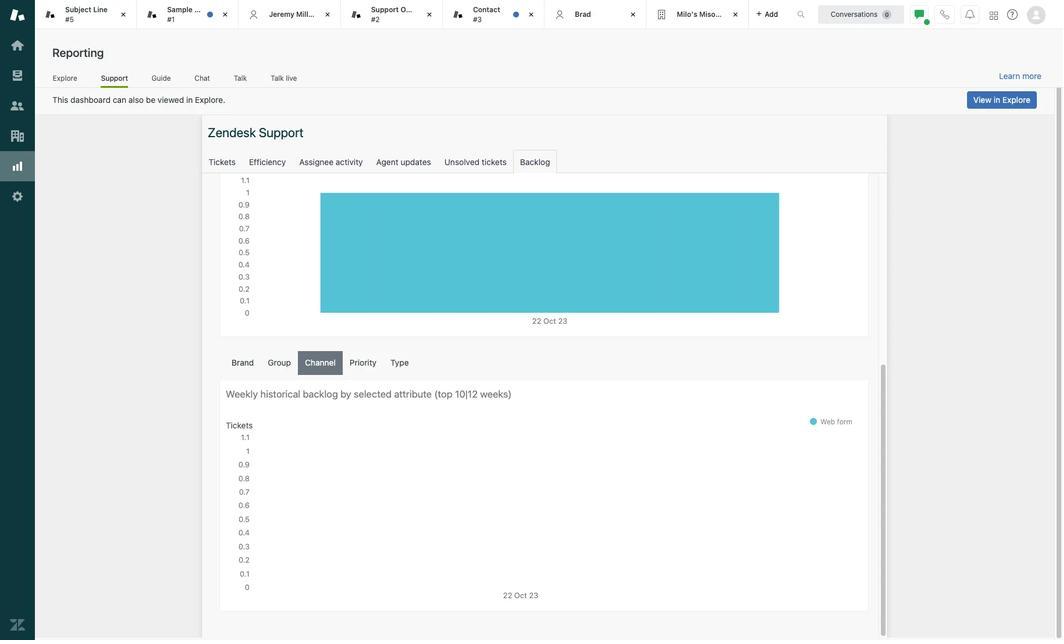 Task type: describe. For each thing, give the bounding box(es) containing it.
learn
[[1000, 71, 1021, 81]]

live
[[286, 74, 297, 82]]

talk live link
[[270, 74, 297, 86]]

view in explore
[[974, 95, 1031, 105]]

explore inside button
[[1003, 95, 1031, 105]]

close image for #1
[[220, 9, 231, 20]]

talk live
[[271, 74, 297, 82]]

tab containing contact
[[443, 0, 545, 29]]

can
[[113, 95, 126, 105]]

reporting image
[[10, 159, 25, 174]]

add button
[[749, 0, 785, 29]]

be
[[146, 95, 156, 105]]

tab containing subject line
[[35, 0, 137, 29]]

zendesk support image
[[10, 8, 25, 23]]

zendesk products image
[[990, 11, 998, 20]]

views image
[[10, 68, 25, 83]]

#2
[[371, 15, 380, 24]]

talk for talk live
[[271, 74, 284, 82]]

contact
[[473, 5, 500, 14]]

also
[[129, 95, 144, 105]]

notifications image
[[966, 10, 975, 19]]

brad
[[575, 10, 591, 19]]

brad tab
[[545, 0, 647, 29]]

talk for talk
[[234, 74, 247, 82]]

add
[[765, 10, 778, 18]]

contact #3
[[473, 5, 500, 24]]

#1
[[167, 15, 175, 24]]

explore link
[[52, 74, 78, 86]]

conversations
[[831, 10, 878, 18]]

viewed
[[158, 95, 184, 105]]

#5
[[65, 15, 74, 24]]

button displays agent's chat status as online. image
[[915, 10, 924, 19]]

main element
[[0, 0, 35, 641]]

more
[[1023, 71, 1042, 81]]

this
[[52, 95, 68, 105]]

close image inside brad tab
[[628, 9, 639, 20]]

reporting
[[52, 46, 104, 59]]

dashboard
[[70, 95, 111, 105]]

jeremy miller tab
[[239, 0, 341, 29]]

in inside button
[[994, 95, 1001, 105]]



Task type: locate. For each thing, give the bounding box(es) containing it.
talk right chat
[[234, 74, 247, 82]]

1 horizontal spatial talk
[[271, 74, 284, 82]]

2 talk from the left
[[271, 74, 284, 82]]

customers image
[[10, 98, 25, 114]]

#3
[[473, 15, 482, 24]]

chat
[[195, 74, 210, 82]]

explore
[[53, 74, 77, 82], [1003, 95, 1031, 105]]

1 vertical spatial support
[[101, 74, 128, 82]]

#1 tab
[[137, 0, 239, 29]]

support for support outreach #2
[[371, 5, 399, 14]]

support inside support outreach #2
[[371, 5, 399, 14]]

2 in from the left
[[994, 95, 1001, 105]]

guide link
[[151, 74, 171, 86]]

1 vertical spatial explore
[[1003, 95, 1031, 105]]

4 tab from the left
[[647, 0, 749, 29]]

line
[[93, 5, 108, 14]]

zendesk image
[[10, 618, 25, 633]]

0 horizontal spatial talk
[[234, 74, 247, 82]]

close image right miller
[[322, 9, 333, 20]]

3 close image from the left
[[628, 9, 639, 20]]

get started image
[[10, 38, 25, 53]]

subject line #5
[[65, 5, 108, 24]]

0 vertical spatial explore
[[53, 74, 77, 82]]

in right viewed
[[186, 95, 193, 105]]

1 in from the left
[[186, 95, 193, 105]]

in right view
[[994, 95, 1001, 105]]

2 close image from the left
[[424, 9, 435, 20]]

close image right #1
[[220, 9, 231, 20]]

tab containing support outreach
[[341, 0, 443, 29]]

2 close image from the left
[[220, 9, 231, 20]]

conversations button
[[819, 5, 905, 24]]

0 horizontal spatial explore
[[53, 74, 77, 82]]

0 vertical spatial support
[[371, 5, 399, 14]]

close image left #3 at the top left of the page
[[424, 9, 435, 20]]

this dashboard can also be viewed in explore.
[[52, 95, 225, 105]]

tab
[[35, 0, 137, 29], [341, 0, 443, 29], [443, 0, 545, 29], [647, 0, 749, 29]]

1 close image from the left
[[118, 9, 129, 20]]

0 horizontal spatial close image
[[118, 9, 129, 20]]

1 horizontal spatial close image
[[220, 9, 231, 20]]

1 horizontal spatial in
[[994, 95, 1001, 105]]

jeremy
[[269, 10, 295, 19]]

close image right contact #3 at the top left
[[526, 9, 537, 20]]

2 tab from the left
[[341, 0, 443, 29]]

3 tab from the left
[[443, 0, 545, 29]]

talk link
[[234, 74, 247, 86]]

close image
[[118, 9, 129, 20], [220, 9, 231, 20], [526, 9, 537, 20]]

explore.
[[195, 95, 225, 105]]

1 tab from the left
[[35, 0, 137, 29]]

support outreach #2
[[371, 5, 433, 24]]

4 close image from the left
[[730, 9, 741, 20]]

jeremy miller
[[269, 10, 315, 19]]

1 talk from the left
[[234, 74, 247, 82]]

admin image
[[10, 189, 25, 204]]

talk left live
[[271, 74, 284, 82]]

support up "#2"
[[371, 5, 399, 14]]

close image right line
[[118, 9, 129, 20]]

close image right brad in the top right of the page
[[628, 9, 639, 20]]

1 horizontal spatial explore
[[1003, 95, 1031, 105]]

close image inside #1 tab
[[220, 9, 231, 20]]

support
[[371, 5, 399, 14], [101, 74, 128, 82]]

explore down learn more link
[[1003, 95, 1031, 105]]

1 horizontal spatial support
[[371, 5, 399, 14]]

close image for #3
[[526, 9, 537, 20]]

close image left add popup button
[[730, 9, 741, 20]]

support up can
[[101, 74, 128, 82]]

organizations image
[[10, 129, 25, 144]]

get help image
[[1008, 9, 1018, 20]]

close image inside jeremy miller tab
[[322, 9, 333, 20]]

view in explore button
[[967, 91, 1037, 109]]

chat link
[[194, 74, 210, 86]]

tabs tab list
[[35, 0, 785, 29]]

learn more
[[1000, 71, 1042, 81]]

2 horizontal spatial close image
[[526, 9, 537, 20]]

outreach
[[401, 5, 433, 14]]

0 horizontal spatial support
[[101, 74, 128, 82]]

subject
[[65, 5, 91, 14]]

talk
[[234, 74, 247, 82], [271, 74, 284, 82]]

support link
[[101, 74, 128, 88]]

1 close image from the left
[[322, 9, 333, 20]]

view
[[974, 95, 992, 105]]

miller
[[296, 10, 315, 19]]

explore up this
[[53, 74, 77, 82]]

guide
[[152, 74, 171, 82]]

close image
[[322, 9, 333, 20], [424, 9, 435, 20], [628, 9, 639, 20], [730, 9, 741, 20]]

in
[[186, 95, 193, 105], [994, 95, 1001, 105]]

0 horizontal spatial in
[[186, 95, 193, 105]]

3 close image from the left
[[526, 9, 537, 20]]

learn more link
[[1000, 71, 1042, 82]]

support for support
[[101, 74, 128, 82]]



Task type: vqa. For each thing, say whether or not it's contained in the screenshot.
top 'Jeremy Miller'
no



